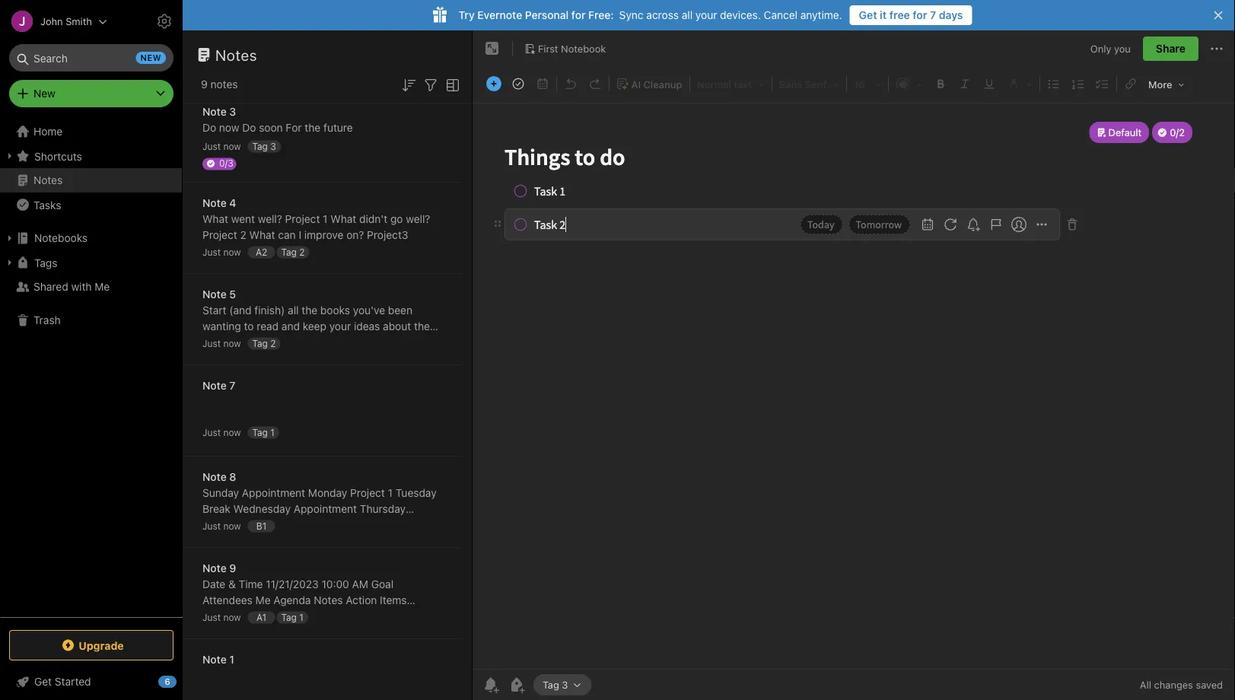 Task type: vqa. For each thing, say whether or not it's contained in the screenshot.
Note within button
yes



Task type: describe. For each thing, give the bounding box(es) containing it.
Heading level field
[[692, 73, 770, 94]]

3 down soon
[[270, 141, 276, 151]]

2 horizontal spatial what
[[331, 213, 356, 225]]

and inside start (and finish) all the books you've been wanting to read and keep your ideas about them all in one place. tip: if you're reading a physical book, take pictu...
[[281, 320, 300, 333]]

notebook
[[561, 43, 606, 54]]

Insert field
[[482, 73, 505, 94]]

to
[[244, 320, 254, 333]]

task
[[282, 519, 305, 531]]

soon
[[259, 121, 283, 134]]

note 1 button
[[183, 639, 461, 700]]

Sort options field
[[400, 75, 418, 94]]

about
[[383, 320, 411, 333]]

notebooks link
[[0, 226, 182, 250]]

6
[[165, 677, 170, 687]]

john smith
[[40, 16, 92, 27]]

home
[[33, 125, 63, 138]]

items
[[349, 626, 375, 638]]

days
[[939, 9, 963, 21]]

project up i
[[285, 213, 320, 225]]

note for note 7
[[202, 379, 227, 392]]

1 horizontal spatial break
[[364, 519, 392, 531]]

and inside date & time 11/21/2023 10:00 am goal attendees me agenda notes action items assignee status clean up meeting notes send out meeting notes and action items
[[294, 626, 313, 638]]

me inside date & time 11/21/2023 10:00 am goal attendees me agenda notes action items assignee status clean up meeting notes send out meeting notes and action items
[[255, 594, 271, 606]]

tag down agenda
[[281, 612, 297, 622]]

finish)
[[254, 304, 285, 317]]

book,
[[202, 352, 230, 365]]

note 1
[[202, 653, 234, 666]]

monday
[[308, 487, 347, 499]]

note for note 9
[[202, 562, 227, 575]]

devices.
[[720, 9, 761, 21]]

task image
[[508, 73, 529, 94]]

first
[[538, 43, 558, 54]]

saturday
[[317, 519, 361, 531]]

0/3
[[219, 158, 233, 169]]

you're
[[312, 336, 343, 349]]

just for note 5
[[202, 338, 221, 349]]

4 just now from the top
[[202, 427, 241, 438]]

you've
[[353, 304, 385, 317]]

now for tag 2
[[223, 338, 241, 349]]

a2
[[256, 247, 267, 257]]

now for a1
[[223, 612, 241, 623]]

tasks button
[[0, 193, 182, 217]]

get started
[[34, 675, 91, 688]]

0 horizontal spatial tag 2
[[252, 338, 276, 349]]

2 vertical spatial notes
[[264, 626, 291, 638]]

shortcuts button
[[0, 144, 182, 168]]

just now for 4
[[202, 247, 241, 258]]

0 vertical spatial notes
[[210, 78, 238, 91]]

0 vertical spatial break
[[202, 503, 231, 515]]

keep
[[303, 320, 326, 333]]

tags button
[[0, 250, 182, 275]]

Tag 3 Tag actions field
[[568, 680, 582, 690]]

note 3
[[202, 105, 236, 118]]

2 inside sunday appointment monday project 1 tuesday break wednesday appointment thursday project 2 friday task 3 saturday break
[[240, 519, 246, 531]]

1 horizontal spatial tag 2
[[281, 247, 305, 257]]

books
[[320, 304, 350, 317]]

free:
[[588, 9, 614, 21]]

agenda
[[273, 594, 311, 606]]

free
[[889, 9, 910, 21]]

try
[[458, 9, 475, 21]]

tag 3 inside 'button'
[[543, 679, 568, 690]]

upgrade
[[79, 639, 124, 652]]

share button
[[1143, 37, 1199, 61]]

trash link
[[0, 308, 182, 333]]

shared with me link
[[0, 275, 182, 299]]

note 5
[[202, 288, 236, 301]]

expand note image
[[483, 40, 501, 58]]

now down note 3
[[219, 121, 239, 134]]

notebooks
[[34, 232, 88, 244]]

in
[[216, 336, 225, 349]]

just now for 5
[[202, 338, 241, 349]]

Note Editor text field
[[473, 103, 1235, 669]]

add tag image
[[508, 676, 526, 694]]

if
[[303, 336, 309, 349]]

ideas
[[354, 320, 380, 333]]

tags
[[34, 256, 57, 269]]

Help and Learning task checklist field
[[0, 670, 183, 694]]

do now do soon for the future
[[202, 121, 353, 134]]

Font family field
[[774, 73, 845, 94]]

goal
[[371, 578, 394, 591]]

Search text field
[[20, 44, 163, 72]]

highlight image
[[1002, 74, 1037, 94]]

assignee
[[202, 610, 247, 622]]

0 vertical spatial tag 3
[[252, 141, 276, 151]]

now for tag 3
[[223, 141, 241, 152]]

0 horizontal spatial what
[[202, 213, 228, 225]]

first notebook button
[[519, 38, 611, 59]]

Add filters field
[[422, 75, 440, 94]]

0 horizontal spatial 9
[[201, 78, 208, 91]]

project up the thursday
[[350, 487, 385, 499]]

them
[[414, 320, 439, 333]]

note for note 1
[[202, 653, 227, 666]]

date & time 11/21/2023 10:00 am goal attendees me agenda notes action items assignee status clean up meeting notes send out meeting notes and action items
[[202, 578, 429, 638]]

what went well? project 1 what didn't go well? project 2 what can i improve on? project3
[[202, 213, 430, 241]]

1 just from the top
[[202, 141, 221, 152]]

personal
[[525, 9, 569, 21]]

for for 7
[[913, 9, 927, 21]]

&
[[228, 578, 236, 591]]

time
[[239, 578, 263, 591]]

4 just from the top
[[202, 427, 221, 438]]

just for note 9
[[202, 612, 221, 623]]

2 inside what went well? project 1 what didn't go well? project 2 what can i improve on? project3
[[240, 229, 246, 241]]

am
[[352, 578, 368, 591]]

one
[[228, 336, 246, 349]]

it
[[880, 9, 887, 21]]

action
[[346, 594, 377, 606]]

2 well? from the left
[[406, 213, 430, 225]]

clean
[[284, 610, 312, 622]]

on?
[[346, 229, 364, 241]]

project down went
[[202, 229, 237, 241]]

your inside start (and finish) all the books you've been wanting to read and keep your ideas about them all in one place. tip: if you're reading a physical book, take pictu...
[[329, 320, 351, 333]]

7 inside button
[[930, 9, 936, 21]]

for
[[286, 121, 302, 134]]

4
[[229, 197, 236, 209]]

note 4
[[202, 197, 236, 209]]

can
[[278, 229, 296, 241]]

just now for 9
[[202, 612, 241, 623]]

i
[[299, 229, 301, 241]]

home link
[[0, 119, 183, 144]]

get for get it free for 7 days
[[859, 9, 877, 21]]

add a reminder image
[[482, 676, 500, 694]]

new search field
[[20, 44, 166, 72]]

note for note 8
[[202, 471, 227, 483]]

heading level image
[[692, 74, 769, 94]]

More field
[[1143, 73, 1190, 95]]

Font size field
[[848, 73, 887, 94]]

status
[[250, 610, 282, 622]]

tag down read
[[252, 338, 268, 349]]

click to collapse image
[[177, 672, 188, 690]]

the inside start (and finish) all the books you've been wanting to read and keep your ideas about them all in one place. tip: if you're reading a physical book, take pictu...
[[302, 304, 317, 317]]

changes
[[1154, 679, 1193, 691]]

tip:
[[281, 336, 300, 349]]

try evernote personal for free: sync across all your devices. cancel anytime.
[[458, 9, 842, 21]]



Task type: locate. For each thing, give the bounding box(es) containing it.
1 vertical spatial meeting
[[221, 626, 261, 638]]

1 vertical spatial appointment
[[294, 503, 357, 515]]

0 vertical spatial get
[[859, 9, 877, 21]]

9 up note 3
[[201, 78, 208, 91]]

just down sunday
[[202, 521, 221, 532]]

2 note from the top
[[202, 197, 227, 209]]

break
[[202, 503, 231, 515], [364, 519, 392, 531]]

just up note 8
[[202, 427, 221, 438]]

1 horizontal spatial 7
[[930, 9, 936, 21]]

1 horizontal spatial notes
[[215, 46, 257, 64]]

sunday appointment monday project 1 tuesday break wednesday appointment thursday project 2 friday task 3 saturday break
[[202, 487, 437, 531]]

2 just now from the top
[[202, 247, 241, 258]]

go
[[390, 213, 403, 225]]

all
[[682, 9, 693, 21], [288, 304, 299, 317], [202, 336, 213, 349]]

place.
[[249, 336, 278, 349]]

3 just from the top
[[202, 338, 221, 349]]

1 vertical spatial tag 2
[[252, 338, 276, 349]]

meeting down assignee
[[221, 626, 261, 638]]

all left in
[[202, 336, 213, 349]]

just up out
[[202, 612, 221, 623]]

3
[[229, 105, 236, 118], [270, 141, 276, 151], [308, 519, 314, 531], [562, 679, 568, 690]]

More actions field
[[1208, 37, 1226, 61]]

0 vertical spatial and
[[281, 320, 300, 333]]

get for get started
[[34, 675, 52, 688]]

tag 2 down read
[[252, 338, 276, 349]]

tag 1 down pictu...
[[252, 427, 275, 438]]

notes link
[[0, 168, 182, 193]]

Font color field
[[890, 73, 928, 94]]

meeting down action
[[331, 610, 370, 622]]

send
[[404, 610, 429, 622]]

me up "status"
[[255, 594, 271, 606]]

1 up improve
[[323, 213, 328, 225]]

1 vertical spatial notes
[[33, 174, 63, 186]]

the right 'for'
[[305, 121, 321, 134]]

tag 1 down agenda
[[281, 612, 303, 622]]

1 horizontal spatial do
[[242, 121, 256, 134]]

trash
[[33, 314, 61, 326]]

note 7
[[202, 379, 235, 392]]

across
[[646, 9, 679, 21]]

notes
[[210, 78, 238, 91], [373, 610, 401, 622], [264, 626, 291, 638]]

notes inside date & time 11/21/2023 10:00 am goal attendees me agenda notes action items assignee status clean up meeting notes send out meeting notes and action items
[[314, 594, 343, 606]]

0 vertical spatial 9
[[201, 78, 208, 91]]

1 horizontal spatial meeting
[[331, 610, 370, 622]]

get it free for 7 days
[[859, 9, 963, 21]]

new
[[140, 53, 161, 63]]

note 8
[[202, 471, 236, 483]]

1 inside button
[[229, 653, 234, 666]]

add filters image
[[422, 76, 440, 94]]

just now up note 8
[[202, 427, 241, 438]]

shortcuts
[[34, 150, 82, 162]]

meeting
[[331, 610, 370, 622], [221, 626, 261, 638]]

started
[[55, 675, 91, 688]]

expand notebooks image
[[4, 232, 16, 244]]

appointment
[[242, 487, 305, 499], [294, 503, 357, 515]]

1 note from the top
[[202, 105, 227, 118]]

1 horizontal spatial tag 1
[[281, 612, 303, 622]]

tag 2 down can
[[281, 247, 305, 257]]

3 inside sunday appointment monday project 1 tuesday break wednesday appointment thursday project 2 friday task 3 saturday break
[[308, 519, 314, 531]]

1 vertical spatial the
[[302, 304, 317, 317]]

1 do from the left
[[202, 121, 216, 134]]

note up sunday
[[202, 471, 227, 483]]

physical
[[394, 336, 434, 349]]

0 vertical spatial 7
[[930, 9, 936, 21]]

font family image
[[775, 74, 844, 94]]

1 down agenda
[[299, 612, 303, 622]]

now left a2
[[223, 247, 241, 258]]

tag
[[252, 141, 268, 151], [281, 247, 297, 257], [252, 338, 268, 349], [252, 427, 268, 438], [281, 612, 297, 622], [543, 679, 559, 690]]

2 vertical spatial notes
[[314, 594, 343, 606]]

anytime.
[[800, 9, 842, 21]]

note 9
[[202, 562, 236, 575]]

notes down "status"
[[264, 626, 291, 638]]

tuesday
[[396, 487, 437, 499]]

1 horizontal spatial what
[[249, 229, 275, 241]]

first notebook
[[538, 43, 606, 54]]

1 horizontal spatial your
[[695, 9, 717, 21]]

note for note 3
[[202, 105, 227, 118]]

7 down take
[[229, 379, 235, 392]]

do left soon
[[242, 121, 256, 134]]

only you
[[1090, 43, 1131, 54]]

1 vertical spatial your
[[329, 320, 351, 333]]

tag 3 button
[[533, 674, 592, 696]]

appointment up wednesday in the bottom of the page
[[242, 487, 305, 499]]

0 horizontal spatial notes
[[33, 174, 63, 186]]

a1
[[256, 612, 266, 622]]

well?
[[258, 213, 282, 225], [406, 213, 430, 225]]

get left it
[[859, 9, 877, 21]]

for left free:
[[571, 9, 586, 21]]

now for b1
[[223, 521, 241, 532]]

1 horizontal spatial notes
[[264, 626, 291, 638]]

1 vertical spatial tag 3
[[543, 679, 568, 690]]

settings image
[[155, 12, 174, 30]]

1 horizontal spatial get
[[859, 9, 877, 21]]

just now for 8
[[202, 521, 241, 532]]

and up tip:
[[281, 320, 300, 333]]

note down out
[[202, 653, 227, 666]]

0 horizontal spatial well?
[[258, 213, 282, 225]]

1 vertical spatial tag 1
[[281, 612, 303, 622]]

note window element
[[473, 30, 1235, 700]]

just now up book,
[[202, 338, 241, 349]]

1 vertical spatial me
[[255, 594, 271, 606]]

all
[[1140, 679, 1151, 691]]

(and
[[229, 304, 252, 317]]

expand tags image
[[4, 256, 16, 269]]

note left 4
[[202, 197, 227, 209]]

font color image
[[891, 74, 928, 94]]

tag 3
[[252, 141, 276, 151], [543, 679, 568, 690]]

7 note from the top
[[202, 653, 227, 666]]

3 right add tag 'image'
[[562, 679, 568, 690]]

0 horizontal spatial notes
[[210, 78, 238, 91]]

tree
[[0, 119, 183, 616]]

0 horizontal spatial your
[[329, 320, 351, 333]]

just now down sunday
[[202, 521, 241, 532]]

0 horizontal spatial tag 3
[[252, 141, 276, 151]]

1 inside sunday appointment monday project 1 tuesday break wednesday appointment thursday project 2 friday task 3 saturday break
[[388, 487, 393, 499]]

friday
[[249, 519, 279, 531]]

up
[[315, 610, 328, 622]]

well? right go
[[406, 213, 430, 225]]

notes down items
[[373, 610, 401, 622]]

1 horizontal spatial 9
[[229, 562, 236, 575]]

do down note 3
[[202, 121, 216, 134]]

thursday
[[360, 503, 406, 515]]

Account field
[[0, 6, 107, 37]]

what up a2
[[249, 229, 275, 241]]

2 horizontal spatial notes
[[314, 594, 343, 606]]

break down the thursday
[[364, 519, 392, 531]]

5 note from the top
[[202, 471, 227, 483]]

tag down pictu...
[[252, 427, 268, 438]]

2 for from the left
[[913, 9, 927, 21]]

smith
[[66, 16, 92, 27]]

now for a2
[[223, 247, 241, 258]]

out
[[202, 626, 218, 638]]

now for tag 1
[[223, 427, 241, 438]]

1 horizontal spatial me
[[255, 594, 271, 606]]

read
[[257, 320, 279, 333]]

what up on?
[[331, 213, 356, 225]]

0 vertical spatial me
[[95, 280, 110, 293]]

View options field
[[440, 75, 462, 94]]

1
[[323, 213, 328, 225], [270, 427, 275, 438], [388, 487, 393, 499], [299, 612, 303, 622], [229, 653, 234, 666]]

tree containing home
[[0, 119, 183, 616]]

6 just now from the top
[[202, 612, 241, 623]]

tasks
[[33, 198, 61, 211]]

10:00
[[321, 578, 349, 591]]

0 vertical spatial tag 1
[[252, 427, 275, 438]]

0 vertical spatial the
[[305, 121, 321, 134]]

more
[[1148, 79, 1172, 90]]

now
[[219, 121, 239, 134], [223, 141, 241, 152], [223, 247, 241, 258], [223, 338, 241, 349], [223, 427, 241, 438], [223, 521, 241, 532], [223, 612, 241, 623]]

get inside button
[[859, 9, 877, 21]]

just now
[[202, 141, 241, 152], [202, 247, 241, 258], [202, 338, 241, 349], [202, 427, 241, 438], [202, 521, 241, 532], [202, 612, 241, 623]]

1 down pictu...
[[270, 427, 275, 438]]

2 horizontal spatial all
[[682, 9, 693, 21]]

note for note 5
[[202, 288, 227, 301]]

for for free:
[[571, 9, 586, 21]]

0 horizontal spatial tag 1
[[252, 427, 275, 438]]

just for note 8
[[202, 521, 221, 532]]

0 vertical spatial all
[[682, 9, 693, 21]]

1 vertical spatial 7
[[229, 379, 235, 392]]

well? up can
[[258, 213, 282, 225]]

appointment down monday
[[294, 503, 357, 515]]

1 down assignee
[[229, 653, 234, 666]]

me right with
[[95, 280, 110, 293]]

0 horizontal spatial all
[[202, 336, 213, 349]]

5 just now from the top
[[202, 521, 241, 532]]

0 horizontal spatial do
[[202, 121, 216, 134]]

7 left days
[[930, 9, 936, 21]]

2 up pictu...
[[270, 338, 276, 349]]

0 horizontal spatial 7
[[229, 379, 235, 392]]

date
[[202, 578, 225, 591]]

your down books
[[329, 320, 351, 333]]

get left started
[[34, 675, 52, 688]]

note up start
[[202, 288, 227, 301]]

now up take
[[223, 338, 241, 349]]

and
[[281, 320, 300, 333], [294, 626, 313, 638]]

1 vertical spatial all
[[288, 304, 299, 317]]

1 well? from the left
[[258, 213, 282, 225]]

just up note 5
[[202, 247, 221, 258]]

the
[[305, 121, 321, 134], [302, 304, 317, 317]]

sync
[[619, 9, 643, 21]]

shared with me
[[33, 280, 110, 293]]

just now down went
[[202, 247, 241, 258]]

0 horizontal spatial get
[[34, 675, 52, 688]]

now left the b1
[[223, 521, 241, 532]]

now up the 0/3
[[223, 141, 241, 152]]

for inside button
[[913, 9, 927, 21]]

Highlight field
[[1001, 73, 1038, 94]]

note for note 4
[[202, 197, 227, 209]]

1 up the thursday
[[388, 487, 393, 499]]

just up book,
[[202, 338, 221, 349]]

note down book,
[[202, 379, 227, 392]]

1 for from the left
[[571, 9, 586, 21]]

1 just now from the top
[[202, 141, 241, 152]]

notes up 'tasks'
[[33, 174, 63, 186]]

and down clean
[[294, 626, 313, 638]]

project down sunday
[[202, 519, 237, 531]]

1 vertical spatial 9
[[229, 562, 236, 575]]

been
[[388, 304, 412, 317]]

0 horizontal spatial break
[[202, 503, 231, 515]]

tag inside tag 3 'button'
[[543, 679, 559, 690]]

take
[[233, 352, 254, 365]]

1 vertical spatial break
[[364, 519, 392, 531]]

note up 'date'
[[202, 562, 227, 575]]

all right finish)
[[288, 304, 299, 317]]

9 up &
[[229, 562, 236, 575]]

the up keep
[[302, 304, 317, 317]]

3 note from the top
[[202, 288, 227, 301]]

notes inside tree
[[33, 174, 63, 186]]

project
[[285, 213, 320, 225], [202, 229, 237, 241], [350, 487, 385, 499], [202, 519, 237, 531]]

0 vertical spatial notes
[[215, 46, 257, 64]]

do
[[202, 121, 216, 134], [242, 121, 256, 134]]

for right 'free'
[[913, 9, 927, 21]]

0 vertical spatial meeting
[[331, 610, 370, 622]]

2
[[240, 229, 246, 241], [299, 247, 305, 257], [270, 338, 276, 349], [240, 519, 246, 531]]

1 horizontal spatial all
[[288, 304, 299, 317]]

break down sunday
[[202, 503, 231, 515]]

note inside button
[[202, 653, 227, 666]]

now up 8
[[223, 427, 241, 438]]

just up the 0/3
[[202, 141, 221, 152]]

upgrade button
[[9, 630, 174, 661]]

2 vertical spatial all
[[202, 336, 213, 349]]

0 horizontal spatial for
[[571, 9, 586, 21]]

tag 3 right add tag 'image'
[[543, 679, 568, 690]]

11/21/2023
[[266, 578, 319, 591]]

0 vertical spatial your
[[695, 9, 717, 21]]

just now up the 0/3
[[202, 141, 241, 152]]

1 vertical spatial get
[[34, 675, 52, 688]]

4 note from the top
[[202, 379, 227, 392]]

notes up note 3
[[210, 78, 238, 91]]

tag down soon
[[252, 141, 268, 151]]

1 vertical spatial notes
[[373, 610, 401, 622]]

notes up 9 notes
[[215, 46, 257, 64]]

3 just now from the top
[[202, 338, 241, 349]]

6 note from the top
[[202, 562, 227, 575]]

your
[[695, 9, 717, 21], [329, 320, 351, 333]]

tag down can
[[281, 247, 297, 257]]

3 down 9 notes
[[229, 105, 236, 118]]

2 do from the left
[[242, 121, 256, 134]]

tag 1
[[252, 427, 275, 438], [281, 612, 303, 622]]

6 just from the top
[[202, 612, 221, 623]]

2 down i
[[299, 247, 305, 257]]

5 just from the top
[[202, 521, 221, 532]]

2 horizontal spatial notes
[[373, 610, 401, 622]]

sunday
[[202, 487, 239, 499]]

just now down attendees
[[202, 612, 241, 623]]

just for note 4
[[202, 247, 221, 258]]

get inside help and learning task checklist field
[[34, 675, 52, 688]]

0 horizontal spatial meeting
[[221, 626, 261, 638]]

with
[[71, 280, 92, 293]]

5
[[229, 288, 236, 301]]

8
[[229, 471, 236, 483]]

start (and finish) all the books you've been wanting to read and keep your ideas about them all in one place. tip: if you're reading a physical book, take pictu...
[[202, 304, 439, 365]]

you
[[1114, 43, 1131, 54]]

3 right task
[[308, 519, 314, 531]]

now down attendees
[[223, 612, 241, 623]]

1 horizontal spatial well?
[[406, 213, 430, 225]]

0 horizontal spatial me
[[95, 280, 110, 293]]

1 horizontal spatial tag 3
[[543, 679, 568, 690]]

notes up the 'up'
[[314, 594, 343, 606]]

improve
[[304, 229, 344, 241]]

1 inside what went well? project 1 what didn't go well? project 2 what can i improve on? project3
[[323, 213, 328, 225]]

note down 9 notes
[[202, 105, 227, 118]]

b1
[[256, 521, 267, 531]]

tag 2
[[281, 247, 305, 257], [252, 338, 276, 349]]

share
[[1156, 42, 1186, 55]]

font size image
[[849, 74, 886, 94]]

tag left tag 3 tag actions field
[[543, 679, 559, 690]]

saved
[[1196, 679, 1223, 691]]

0 vertical spatial appointment
[[242, 487, 305, 499]]

more actions image
[[1208, 40, 1226, 58]]

me
[[95, 280, 110, 293], [255, 594, 271, 606]]

2 just from the top
[[202, 247, 221, 258]]

0 vertical spatial tag 2
[[281, 247, 305, 257]]

1 horizontal spatial for
[[913, 9, 927, 21]]

2 down went
[[240, 229, 246, 241]]

new button
[[9, 80, 174, 107]]

went
[[231, 213, 255, 225]]

all right across on the top
[[682, 9, 693, 21]]

didn't
[[359, 213, 388, 225]]

1 vertical spatial and
[[294, 626, 313, 638]]

your left devices.
[[695, 9, 717, 21]]

2 left the b1
[[240, 519, 246, 531]]

3 inside 'button'
[[562, 679, 568, 690]]

7
[[930, 9, 936, 21], [229, 379, 235, 392]]

wednesday
[[233, 503, 291, 515]]

tag 3 down soon
[[252, 141, 276, 151]]

what down "note 4"
[[202, 213, 228, 225]]



